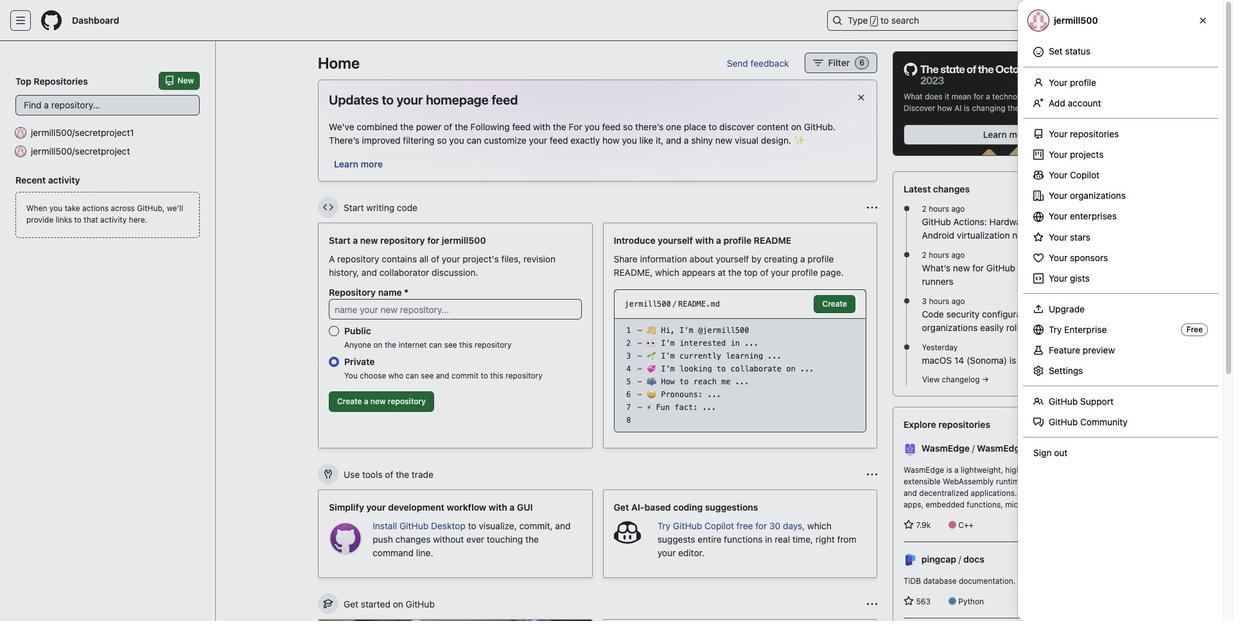 Task type: vqa. For each thing, say whether or not it's contained in the screenshot.
first STAR 'IMAGE'
yes



Task type: locate. For each thing, give the bounding box(es) containing it.
dot fill image
[[902, 204, 912, 214], [902, 250, 912, 260], [902, 343, 912, 353]]

plus image
[[1077, 15, 1087, 26]]

2 vertical spatial dot fill image
[[902, 343, 912, 353]]

dot fill image
[[902, 296, 912, 307]]

1 vertical spatial dot fill image
[[902, 250, 912, 260]]

homepage image
[[41, 10, 62, 31]]

1 dot fill image from the top
[[902, 204, 912, 214]]

2 dot fill image from the top
[[902, 250, 912, 260]]

0 vertical spatial dot fill image
[[902, 204, 912, 214]]

triangle down image
[[1092, 15, 1103, 26]]

explore element
[[893, 51, 1122, 622]]

account element
[[0, 41, 216, 622]]



Task type: describe. For each thing, give the bounding box(es) containing it.
star image
[[904, 597, 914, 607]]

explore repositories navigation
[[893, 407, 1122, 622]]

command palette image
[[1037, 15, 1047, 26]]

star image
[[904, 521, 914, 531]]

3 dot fill image from the top
[[902, 343, 912, 353]]



